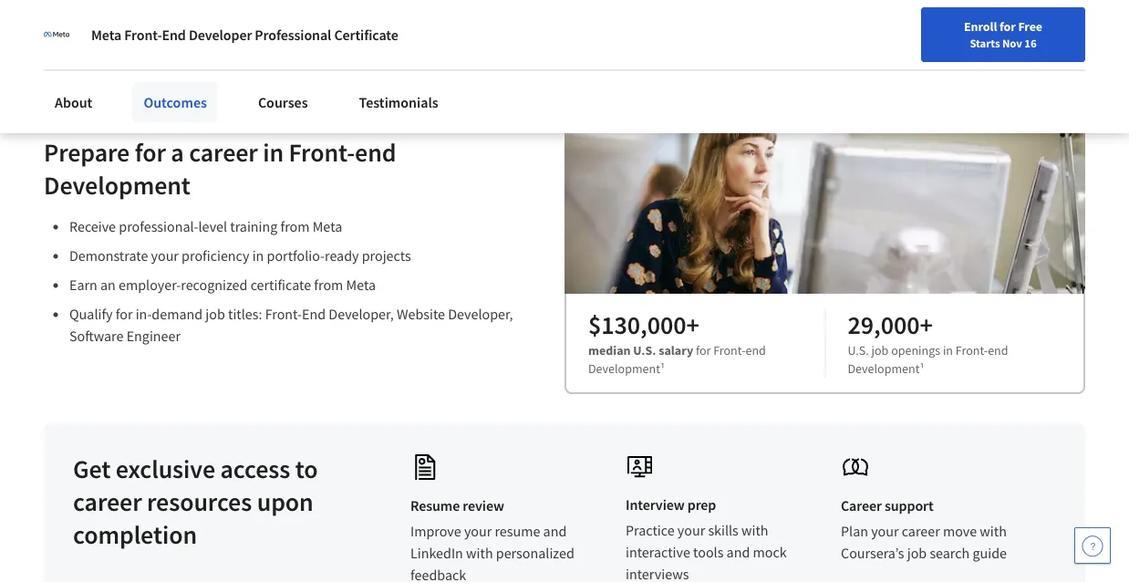 Task type: vqa. For each thing, say whether or not it's contained in the screenshot.
at in the "I directly applied the concepts and skills I learned from my courses to an exciting new project at work."
no



Task type: locate. For each thing, give the bounding box(es) containing it.
1 horizontal spatial end
[[746, 342, 766, 358]]

testimonials link
[[348, 82, 450, 122]]

front- inside the 29,000 + u.s. job openings in front-end development
[[956, 342, 988, 358]]

2 developer, from the left
[[448, 305, 513, 324]]

end right openings
[[988, 342, 1009, 358]]

review
[[463, 496, 505, 514]]

development down median
[[589, 360, 661, 377]]

u.s.
[[634, 342, 657, 358], [848, 342, 869, 358]]

¹ down openings
[[920, 360, 925, 377]]

1 horizontal spatial developer,
[[448, 305, 513, 324]]

29,000
[[848, 309, 920, 341]]

resume
[[411, 496, 460, 514]]

and up personalized
[[544, 522, 567, 540]]

with inside resume review improve your resume and linkedin with personalized feedback
[[466, 544, 493, 562]]

from
[[281, 218, 310, 236], [314, 276, 343, 294]]

openings
[[892, 342, 941, 358]]

enroll for free starts nov 16
[[965, 18, 1043, 50]]

0 vertical spatial in
[[263, 136, 284, 168]]

development down prepare
[[44, 169, 191, 201]]

+ for 29,000
[[920, 309, 933, 341]]

0 vertical spatial job
[[206, 305, 225, 324]]

for for qualify
[[116, 305, 133, 324]]

career
[[189, 136, 258, 168], [73, 486, 142, 518], [902, 522, 941, 540]]

for right "salary" on the bottom right
[[696, 342, 711, 358]]

your
[[151, 247, 179, 265], [678, 521, 706, 539], [464, 522, 492, 540], [872, 522, 899, 540]]

your inside resume review improve your resume and linkedin with personalized feedback
[[464, 522, 492, 540]]

nov
[[1003, 36, 1023, 50]]

for inside prepare for a career in front-end development
[[135, 136, 166, 168]]

career right a
[[189, 136, 258, 168]]

+ up openings
[[920, 309, 933, 341]]

career down get
[[73, 486, 142, 518]]

meta image
[[44, 22, 69, 47]]

0 horizontal spatial end
[[355, 136, 396, 168]]

free
[[1019, 18, 1043, 35]]

with inside career support plan your career move with coursera's job search guide
[[980, 522, 1007, 540]]

1 vertical spatial end
[[302, 305, 326, 324]]

career down support
[[902, 522, 941, 540]]

training
[[230, 218, 278, 236]]

1 horizontal spatial end
[[302, 305, 326, 324]]

1 vertical spatial and
[[727, 543, 750, 561]]

testimonials
[[359, 93, 439, 111]]

2 vertical spatial job
[[908, 544, 927, 562]]

+ inside the 29,000 + u.s. job openings in front-end development
[[920, 309, 933, 341]]

meta up ready
[[313, 218, 342, 236]]

outcomes link
[[133, 82, 218, 122]]

prep
[[688, 495, 717, 514]]

0 horizontal spatial meta
[[91, 26, 122, 44]]

end right "salary" on the bottom right
[[746, 342, 766, 358]]

career inside get exclusive access to career resources upon completion
[[73, 486, 142, 518]]

0 horizontal spatial u.s.
[[634, 342, 657, 358]]

1 horizontal spatial development
[[589, 360, 661, 377]]

u.s. down $130,000
[[634, 342, 657, 358]]

1 ¹ from the left
[[661, 360, 665, 377]]

menu item
[[814, 18, 931, 78]]

for for prepare
[[135, 136, 166, 168]]

2 horizontal spatial job
[[908, 544, 927, 562]]

¹
[[661, 360, 665, 377], [920, 360, 925, 377]]

for inside "qualify for in-demand job titles: front-end developer, website developer, software engineer"
[[116, 305, 133, 324]]

and
[[544, 522, 567, 540], [727, 543, 750, 561]]

prepare for a career in front-end development
[[44, 136, 396, 201]]

courses link
[[247, 82, 319, 122]]

end down "testimonials" "link"
[[355, 136, 396, 168]]

level
[[199, 218, 227, 236]]

¹ down "salary" on the bottom right
[[661, 360, 665, 377]]

your for career support plan your career move with coursera's job search guide
[[872, 522, 899, 540]]

front- right "salary" on the bottom right
[[714, 342, 746, 358]]

with right linkedin
[[466, 544, 493, 562]]

1 vertical spatial job
[[872, 342, 889, 358]]

from up portfolio-
[[281, 218, 310, 236]]

front-
[[124, 26, 162, 44], [289, 136, 355, 168], [265, 305, 302, 324], [714, 342, 746, 358], [956, 342, 988, 358]]

job inside "qualify for in-demand job titles: front-end developer, website developer, software engineer"
[[206, 305, 225, 324]]

in down courses link
[[263, 136, 284, 168]]

1 horizontal spatial career
[[189, 136, 258, 168]]

developer
[[189, 26, 252, 44]]

certificate
[[251, 276, 311, 294]]

meta front-end developer professional certificate
[[91, 26, 399, 44]]

u.s. inside $130,000 + median u.s. salary
[[634, 342, 657, 358]]

and inside interview prep practice your skills with interactive tools and mock interviews
[[727, 543, 750, 561]]

0 horizontal spatial development
[[44, 169, 191, 201]]

for left in-
[[116, 305, 133, 324]]

development inside the 29,000 + u.s. job openings in front-end development
[[848, 360, 920, 377]]

for up nov in the right top of the page
[[1000, 18, 1016, 35]]

None search field
[[246, 11, 401, 48]]

u.s. down 29,000
[[848, 342, 869, 358]]

your for interview prep practice your skills with interactive tools and mock interviews
[[678, 521, 706, 539]]

16
[[1025, 36, 1037, 50]]

meta right meta image
[[91, 26, 122, 44]]

search
[[930, 544, 970, 562]]

0 horizontal spatial with
[[466, 544, 493, 562]]

your inside interview prep practice your skills with interactive tools and mock interviews
[[678, 521, 706, 539]]

exclusive
[[116, 453, 215, 485]]

1 + from the left
[[687, 309, 700, 341]]

2 horizontal spatial with
[[980, 522, 1007, 540]]

end down certificate
[[302, 305, 326, 324]]

2 + from the left
[[920, 309, 933, 341]]

with up mock
[[742, 521, 769, 539]]

your up "coursera's"
[[872, 522, 899, 540]]

2 horizontal spatial end
[[988, 342, 1009, 358]]

career inside career support plan your career move with coursera's job search guide
[[902, 522, 941, 540]]

¹ for $130,000
[[661, 360, 665, 377]]

qualify
[[69, 305, 113, 324]]

0 vertical spatial career
[[189, 136, 258, 168]]

access
[[220, 453, 290, 485]]

development down openings
[[848, 360, 920, 377]]

demonstrate
[[69, 247, 148, 265]]

and down skills
[[727, 543, 750, 561]]

+ inside $130,000 + median u.s. salary
[[687, 309, 700, 341]]

2 horizontal spatial career
[[902, 522, 941, 540]]

career for plan
[[902, 522, 941, 540]]

job
[[206, 305, 225, 324], [872, 342, 889, 358], [908, 544, 927, 562]]

developer, right the website
[[448, 305, 513, 324]]

1 horizontal spatial +
[[920, 309, 933, 341]]

meta
[[91, 26, 122, 44], [313, 218, 342, 236], [346, 276, 376, 294]]

for left a
[[135, 136, 166, 168]]

end inside for front-end development
[[746, 342, 766, 358]]

improve
[[411, 522, 462, 540]]

your down prep
[[678, 521, 706, 539]]

your inside career support plan your career move with coursera's job search guide
[[872, 522, 899, 540]]

your down professional-
[[151, 247, 179, 265]]

skills
[[709, 521, 739, 539]]

your down "review"
[[464, 522, 492, 540]]

get
[[73, 453, 111, 485]]

0 horizontal spatial ¹
[[661, 360, 665, 377]]

development
[[44, 169, 191, 201], [589, 360, 661, 377], [848, 360, 920, 377]]

¹ for 29,000
[[920, 360, 925, 377]]

front- right openings
[[956, 342, 988, 358]]

1 vertical spatial career
[[73, 486, 142, 518]]

2 horizontal spatial development
[[848, 360, 920, 377]]

$130,000 + median u.s. salary
[[589, 309, 700, 358]]

for inside 'enroll for free starts nov 16'
[[1000, 18, 1016, 35]]

with inside interview prep practice your skills with interactive tools and mock interviews
[[742, 521, 769, 539]]

2 vertical spatial in
[[944, 342, 954, 358]]

front- up outcomes link at the top left
[[124, 26, 162, 44]]

0 horizontal spatial +
[[687, 309, 700, 341]]

1 u.s. from the left
[[634, 342, 657, 358]]

+ up "salary" on the bottom right
[[687, 309, 700, 341]]

0 horizontal spatial job
[[206, 305, 225, 324]]

end
[[162, 26, 186, 44], [302, 305, 326, 324]]

1 horizontal spatial ¹
[[920, 360, 925, 377]]

developer, left the website
[[329, 305, 394, 324]]

front- inside prepare for a career in front-end development
[[289, 136, 355, 168]]

front- down certificate
[[265, 305, 302, 324]]

meta down ready
[[346, 276, 376, 294]]

linkedin
[[411, 544, 463, 562]]

0 horizontal spatial and
[[544, 522, 567, 540]]

for
[[1000, 18, 1016, 35], [135, 136, 166, 168], [116, 305, 133, 324], [696, 342, 711, 358]]

in right openings
[[944, 342, 954, 358]]

front- down courses link
[[289, 136, 355, 168]]

with up guide
[[980, 522, 1007, 540]]

0 horizontal spatial developer,
[[329, 305, 394, 324]]

+ for $130,000
[[687, 309, 700, 341]]

tools
[[694, 543, 724, 561]]

u.s. inside the 29,000 + u.s. job openings in front-end development
[[848, 342, 869, 358]]

1 horizontal spatial with
[[742, 521, 769, 539]]

0 horizontal spatial end
[[162, 26, 186, 44]]

in
[[263, 136, 284, 168], [252, 247, 264, 265], [944, 342, 954, 358]]

interviews
[[626, 565, 689, 582]]

1 horizontal spatial job
[[872, 342, 889, 358]]

job down 29,000
[[872, 342, 889, 358]]

job down recognized
[[206, 305, 225, 324]]

1 horizontal spatial and
[[727, 543, 750, 561]]

1 horizontal spatial from
[[314, 276, 343, 294]]

0 horizontal spatial from
[[281, 218, 310, 236]]

2 vertical spatial career
[[902, 522, 941, 540]]

1 vertical spatial meta
[[313, 218, 342, 236]]

0 vertical spatial from
[[281, 218, 310, 236]]

median
[[589, 342, 631, 358]]

2 ¹ from the left
[[920, 360, 925, 377]]

2 horizontal spatial meta
[[346, 276, 376, 294]]

0 vertical spatial and
[[544, 522, 567, 540]]

2 u.s. from the left
[[848, 342, 869, 358]]

in down training
[[252, 247, 264, 265]]

0 vertical spatial meta
[[91, 26, 122, 44]]

in inside prepare for a career in front-end development
[[263, 136, 284, 168]]

developer,
[[329, 305, 394, 324], [448, 305, 513, 324]]

resume
[[495, 522, 541, 540]]

0 horizontal spatial career
[[73, 486, 142, 518]]

from down ready
[[314, 276, 343, 294]]

end left developer
[[162, 26, 186, 44]]

1 horizontal spatial u.s.
[[848, 342, 869, 358]]

end
[[355, 136, 396, 168], [746, 342, 766, 358], [988, 342, 1009, 358]]

job left search
[[908, 544, 927, 562]]

starts
[[970, 36, 1001, 50]]



Task type: describe. For each thing, give the bounding box(es) containing it.
in-
[[136, 305, 152, 324]]

coursera's
[[841, 544, 905, 562]]

interview
[[626, 495, 685, 514]]

a
[[171, 136, 184, 168]]

interactive
[[626, 543, 691, 561]]

for inside for front-end development
[[696, 342, 711, 358]]

upon
[[257, 486, 314, 518]]

job inside the 29,000 + u.s. job openings in front-end development
[[872, 342, 889, 358]]

$130,000
[[589, 309, 687, 341]]

career support plan your career move with coursera's job search guide
[[841, 496, 1007, 562]]

career inside prepare for a career in front-end development
[[189, 136, 258, 168]]

get exclusive access to career resources upon completion
[[73, 453, 318, 551]]

completion
[[73, 519, 197, 551]]

in inside the 29,000 + u.s. job openings in front-end development
[[944, 342, 954, 358]]

move
[[944, 522, 978, 540]]

guide
[[973, 544, 1007, 562]]

front- inside for front-end development
[[714, 342, 746, 358]]

about link
[[44, 82, 103, 122]]

end inside "qualify for in-demand job titles: front-end developer, website developer, software engineer"
[[302, 305, 326, 324]]

practice
[[626, 521, 675, 539]]

software
[[69, 327, 124, 345]]

and inside resume review improve your resume and linkedin with personalized feedback
[[544, 522, 567, 540]]

end inside the 29,000 + u.s. job openings in front-end development
[[988, 342, 1009, 358]]

career
[[841, 496, 882, 514]]

earn an employer-recognized certificate from meta
[[69, 276, 376, 294]]

personalized
[[496, 544, 575, 562]]

demand
[[152, 305, 203, 324]]

ready
[[325, 247, 359, 265]]

professional
[[255, 26, 332, 44]]

earn
[[69, 276, 97, 294]]

0 vertical spatial end
[[162, 26, 186, 44]]

show notifications image
[[950, 23, 972, 45]]

projects
[[362, 247, 411, 265]]

1 vertical spatial in
[[252, 247, 264, 265]]

demonstrate your proficiency in portfolio-ready projects
[[69, 247, 411, 265]]

about
[[55, 93, 93, 111]]

29,000 + u.s. job openings in front-end development
[[848, 309, 1009, 377]]

engineer
[[127, 327, 181, 345]]

career for access
[[73, 486, 142, 518]]

your for resume review improve your resume and linkedin with personalized feedback
[[464, 522, 492, 540]]

prepare
[[44, 136, 130, 168]]

resume review improve your resume and linkedin with personalized feedback
[[411, 496, 575, 582]]

1 horizontal spatial meta
[[313, 218, 342, 236]]

website
[[397, 305, 445, 324]]

salary
[[659, 342, 694, 358]]

interview prep practice your skills with interactive tools and mock interviews
[[626, 495, 787, 582]]

coursera image
[[15, 15, 131, 44]]

feedback
[[411, 566, 466, 582]]

mock
[[753, 543, 787, 561]]

end inside prepare for a career in front-end development
[[355, 136, 396, 168]]

front- inside "qualify for in-demand job titles: front-end developer, website developer, software engineer"
[[265, 305, 302, 324]]

outcomes
[[144, 93, 207, 111]]

receive professional-level training from meta
[[69, 218, 342, 236]]

proficiency
[[182, 247, 250, 265]]

courses
[[258, 93, 308, 111]]

development inside prepare for a career in front-end development
[[44, 169, 191, 201]]

enroll
[[965, 18, 998, 35]]

certificate
[[334, 26, 399, 44]]

job inside career support plan your career move with coursera's job search guide
[[908, 544, 927, 562]]

for front-end development
[[589, 342, 766, 377]]

employer-
[[119, 276, 181, 294]]

recognized
[[181, 276, 248, 294]]

development inside for front-end development
[[589, 360, 661, 377]]

qualify for in-demand job titles: front-end developer, website developer, software engineer
[[69, 305, 513, 345]]

1 vertical spatial from
[[314, 276, 343, 294]]

to
[[295, 453, 318, 485]]

help center image
[[1082, 535, 1104, 557]]

1 developer, from the left
[[329, 305, 394, 324]]

for for enroll
[[1000, 18, 1016, 35]]

an
[[100, 276, 116, 294]]

plan
[[841, 522, 869, 540]]

receive
[[69, 218, 116, 236]]

portfolio-
[[267, 247, 325, 265]]

support
[[885, 496, 934, 514]]

professional-
[[119, 218, 199, 236]]

2 vertical spatial meta
[[346, 276, 376, 294]]

titles:
[[228, 305, 262, 324]]

resources
[[147, 486, 252, 518]]



